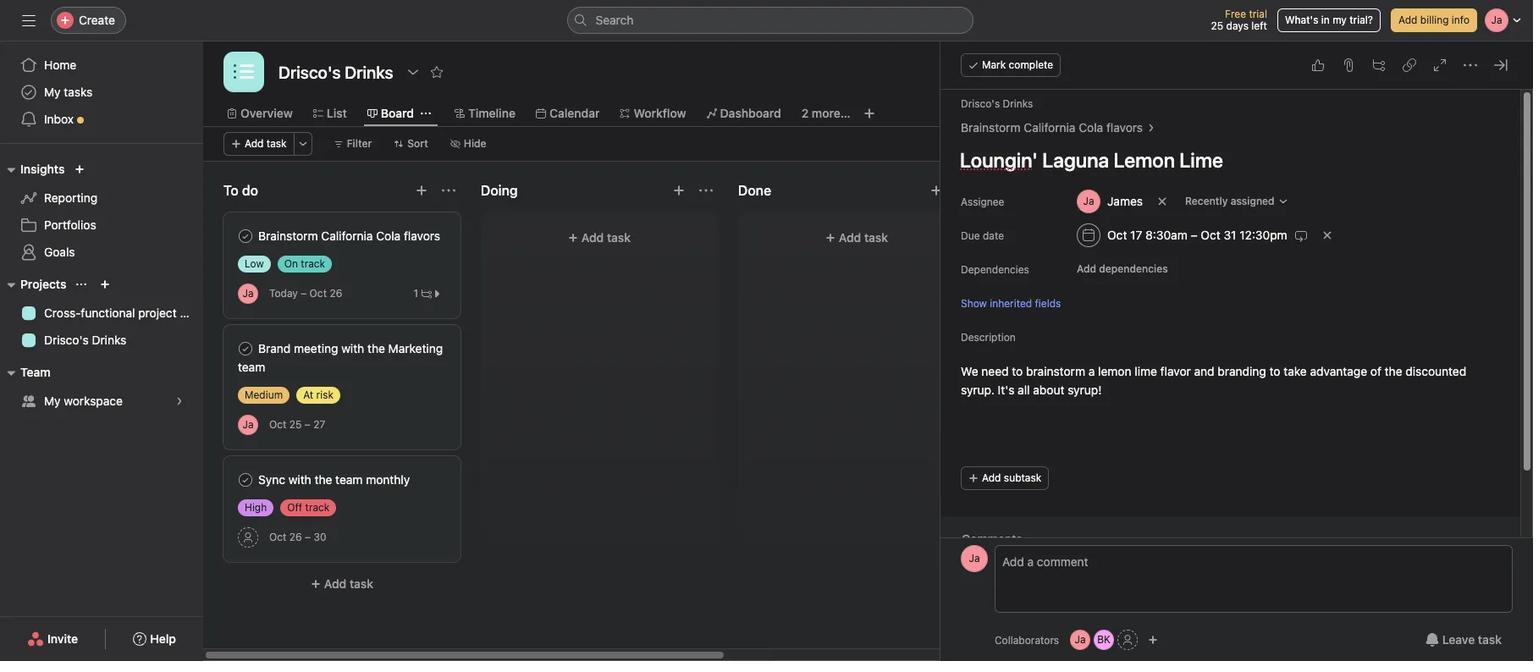 Task type: locate. For each thing, give the bounding box(es) containing it.
1 to from the left
[[1012, 364, 1023, 379]]

drisco's down the cross-
[[44, 333, 89, 347]]

0 horizontal spatial brainstorm california cola flavors
[[258, 229, 440, 243]]

team inside brand meeting with the marketing team
[[238, 360, 265, 374]]

0 vertical spatial drinks
[[1003, 97, 1033, 110]]

add task button
[[224, 132, 294, 156], [491, 223, 708, 253], [749, 223, 965, 253], [224, 569, 461, 600]]

on
[[284, 257, 298, 270]]

1 vertical spatial 25
[[289, 418, 302, 431]]

close details image
[[1495, 58, 1508, 72]]

comments image
[[1026, 534, 1036, 544]]

trial
[[1249, 8, 1268, 20]]

workspace
[[64, 394, 123, 408]]

my left 'tasks'
[[44, 85, 61, 99]]

california
[[1024, 120, 1076, 135], [321, 229, 373, 243]]

tab actions image
[[421, 108, 431, 119]]

oct down medium
[[269, 418, 287, 431]]

0 horizontal spatial drisco's
[[44, 333, 89, 347]]

0 vertical spatial drisco's
[[961, 97, 1000, 110]]

see details, my workspace image
[[174, 396, 185, 406]]

doing
[[481, 183, 518, 198]]

0 vertical spatial drisco's drinks link
[[961, 97, 1033, 110]]

leave
[[1443, 633, 1475, 647]]

hide button
[[443, 132, 494, 156]]

today
[[269, 287, 298, 300]]

track right on
[[301, 257, 325, 270]]

my inside teams element
[[44, 394, 61, 408]]

on track
[[284, 257, 325, 270]]

1 vertical spatial my
[[44, 394, 61, 408]]

26 right today at the top of the page
[[330, 287, 342, 300]]

drinks inside 'link'
[[92, 333, 126, 347]]

drinks
[[1003, 97, 1033, 110], [92, 333, 126, 347]]

0 horizontal spatial 26
[[289, 531, 302, 544]]

drinks down cross-functional project plan link
[[92, 333, 126, 347]]

1 horizontal spatial the
[[368, 341, 385, 356]]

1 horizontal spatial drinks
[[1003, 97, 1033, 110]]

1 vertical spatial track
[[305, 501, 330, 514]]

completed image up low
[[235, 226, 256, 246]]

flavors up the '1'
[[404, 229, 440, 243]]

team
[[238, 360, 265, 374], [335, 473, 363, 487]]

to up the all
[[1012, 364, 1023, 379]]

functional
[[81, 306, 135, 320]]

new project or portfolio image
[[100, 279, 110, 290]]

add inside add subtask button
[[982, 472, 1001, 484]]

cross-functional project plan link
[[10, 300, 203, 327]]

1 horizontal spatial 25
[[1211, 19, 1224, 32]]

track
[[301, 257, 325, 270], [305, 501, 330, 514]]

my tasks
[[44, 85, 93, 99]]

to left take
[[1270, 364, 1281, 379]]

0 vertical spatial the
[[368, 341, 385, 356]]

today – oct 26
[[269, 287, 342, 300]]

1 vertical spatial the
[[1385, 364, 1403, 379]]

1 horizontal spatial to
[[1270, 364, 1281, 379]]

drisco's drinks inside projects element
[[44, 333, 126, 347]]

0 vertical spatial california
[[1024, 120, 1076, 135]]

– right today at the top of the page
[[301, 287, 307, 300]]

0 horizontal spatial drisco's drinks link
[[10, 327, 193, 354]]

team left monthly
[[335, 473, 363, 487]]

recently assigned button
[[1178, 190, 1296, 213]]

sort
[[408, 137, 428, 150]]

team
[[20, 365, 51, 379]]

oct for oct 25 – 27
[[269, 418, 287, 431]]

high
[[245, 501, 267, 514]]

0 likes. click to like this task image
[[1312, 58, 1325, 72]]

the right of
[[1385, 364, 1403, 379]]

1 completed image from the top
[[235, 226, 256, 246]]

brainstorm california cola flavors up on track
[[258, 229, 440, 243]]

my down 'team'
[[44, 394, 61, 408]]

the left marketing
[[368, 341, 385, 356]]

2 to from the left
[[1270, 364, 1281, 379]]

oct 25 – 27
[[269, 418, 325, 431]]

1 add task image from the left
[[415, 184, 428, 197]]

oct 17 8:30am – oct 31 12:30pm
[[1108, 228, 1288, 242]]

show
[[961, 297, 987, 310]]

add subtask
[[982, 472, 1042, 484]]

1 horizontal spatial drisco's
[[961, 97, 1000, 110]]

overview
[[240, 106, 293, 120]]

1 horizontal spatial team
[[335, 473, 363, 487]]

add task image left more section actions image
[[672, 184, 686, 197]]

25
[[1211, 19, 1224, 32], [289, 418, 302, 431]]

mark
[[982, 58, 1006, 71]]

projects element
[[0, 269, 203, 357]]

1 horizontal spatial brainstorm california cola flavors
[[961, 120, 1143, 135]]

1 vertical spatial drisco's drinks
[[44, 333, 126, 347]]

completed image
[[235, 339, 256, 359]]

completed checkbox left sync
[[235, 470, 256, 490]]

25 left days
[[1211, 19, 1224, 32]]

with right meeting
[[341, 341, 364, 356]]

completed image left sync
[[235, 470, 256, 490]]

1 horizontal spatial with
[[341, 341, 364, 356]]

california up on track
[[321, 229, 373, 243]]

drinks down "mark complete"
[[1003, 97, 1033, 110]]

completed checkbox up low
[[235, 226, 256, 246]]

full screen image
[[1434, 58, 1447, 72]]

1 vertical spatial brainstorm
[[258, 229, 318, 243]]

1 horizontal spatial drisco's drinks link
[[961, 97, 1033, 110]]

trial?
[[1350, 14, 1373, 26]]

add billing info button
[[1391, 8, 1478, 32]]

to do
[[224, 183, 258, 198]]

the up off track
[[315, 473, 332, 487]]

1 horizontal spatial brainstorm
[[961, 120, 1021, 135]]

0 vertical spatial completed checkbox
[[235, 226, 256, 246]]

2 my from the top
[[44, 394, 61, 408]]

drisco's drinks link down mark
[[961, 97, 1033, 110]]

1 vertical spatial completed image
[[235, 470, 256, 490]]

– right 8:30am
[[1191, 228, 1198, 242]]

sync
[[258, 473, 285, 487]]

brainstorm down mark
[[961, 120, 1021, 135]]

2 completed image from the top
[[235, 470, 256, 490]]

0 vertical spatial team
[[238, 360, 265, 374]]

james
[[1108, 194, 1143, 208]]

0 horizontal spatial 25
[[289, 418, 302, 431]]

1 horizontal spatial flavors
[[1107, 120, 1143, 135]]

3 completed checkbox from the top
[[235, 470, 256, 490]]

subtask
[[1004, 472, 1042, 484]]

oct left 17
[[1108, 228, 1127, 242]]

add task image
[[930, 184, 943, 197]]

0 horizontal spatial drinks
[[92, 333, 126, 347]]

lemon
[[1098, 364, 1132, 379]]

completed image for sync with the team monthly
[[235, 470, 256, 490]]

0 vertical spatial track
[[301, 257, 325, 270]]

drisco's drinks down cross-functional project plan link
[[44, 333, 126, 347]]

my inside global element
[[44, 85, 61, 99]]

0 horizontal spatial the
[[315, 473, 332, 487]]

team button
[[0, 362, 51, 383]]

drisco's drinks link down functional
[[10, 327, 193, 354]]

2 more… button
[[802, 104, 851, 123]]

add subtask image
[[1373, 58, 1386, 72]]

25 inside free trial 25 days left
[[1211, 19, 1224, 32]]

0 horizontal spatial drisco's drinks
[[44, 333, 126, 347]]

1 vertical spatial drinks
[[92, 333, 126, 347]]

inbox link
[[10, 106, 193, 133]]

oct down on track
[[310, 287, 327, 300]]

1 vertical spatial cola
[[376, 229, 401, 243]]

brainstorm california cola flavors link
[[961, 119, 1143, 137]]

12:30pm
[[1240, 228, 1288, 242]]

26 left 30
[[289, 531, 302, 544]]

info
[[1452, 14, 1470, 26]]

create
[[79, 13, 115, 27]]

global element
[[0, 41, 203, 143]]

completed checkbox left the brand
[[235, 339, 256, 359]]

drisco's down mark
[[961, 97, 1000, 110]]

help
[[150, 632, 176, 646]]

0 vertical spatial flavors
[[1107, 120, 1143, 135]]

all
[[1018, 383, 1030, 397]]

of
[[1371, 364, 1382, 379]]

my workspace link
[[10, 388, 193, 415]]

flavors
[[1107, 120, 1143, 135], [404, 229, 440, 243]]

25 left 27
[[289, 418, 302, 431]]

1 vertical spatial completed checkbox
[[235, 339, 256, 359]]

add task image
[[415, 184, 428, 197], [672, 184, 686, 197]]

1 vertical spatial flavors
[[404, 229, 440, 243]]

– left 27
[[305, 418, 311, 431]]

cola
[[1079, 120, 1104, 135], [376, 229, 401, 243]]

completed checkbox for brainstorm california cola flavors
[[235, 226, 256, 246]]

None text field
[[274, 57, 398, 87]]

brainstorm california cola flavors down complete
[[961, 120, 1143, 135]]

board
[[381, 106, 414, 120]]

add dependencies button
[[1069, 257, 1176, 281]]

oct left 30
[[269, 531, 287, 544]]

main content containing brainstorm california cola flavors
[[941, 90, 1521, 613]]

1 horizontal spatial california
[[1024, 120, 1076, 135]]

1 vertical spatial with
[[289, 473, 311, 487]]

my tasks link
[[10, 79, 193, 106]]

flavors up james
[[1107, 120, 1143, 135]]

brainstorm up on
[[258, 229, 318, 243]]

drisco's drinks down mark
[[961, 97, 1033, 110]]

2 completed checkbox from the top
[[235, 339, 256, 359]]

1 completed checkbox from the top
[[235, 226, 256, 246]]

1 vertical spatial drisco's
[[44, 333, 89, 347]]

add or remove collaborators image
[[1148, 635, 1159, 645]]

1 my from the top
[[44, 85, 61, 99]]

0 horizontal spatial add task image
[[415, 184, 428, 197]]

risk
[[316, 389, 334, 401]]

0 vertical spatial 25
[[1211, 19, 1224, 32]]

1 vertical spatial california
[[321, 229, 373, 243]]

0 horizontal spatial team
[[238, 360, 265, 374]]

california down complete
[[1024, 120, 1076, 135]]

– inside main content
[[1191, 228, 1198, 242]]

ja button
[[238, 283, 258, 304], [238, 415, 258, 435], [961, 545, 988, 572], [1070, 630, 1091, 650]]

add task image left more section actions icon
[[415, 184, 428, 197]]

workflow
[[634, 106, 686, 120]]

track right off
[[305, 501, 330, 514]]

search list box
[[567, 7, 973, 34]]

main content inside loungin' laguna lemon lime dialog
[[941, 90, 1521, 613]]

team down completed image at bottom
[[238, 360, 265, 374]]

with right sync
[[289, 473, 311, 487]]

list link
[[313, 104, 347, 123]]

drisco's drinks link
[[961, 97, 1033, 110], [10, 327, 193, 354]]

recently
[[1186, 195, 1228, 207]]

main content
[[941, 90, 1521, 613]]

0 horizontal spatial to
[[1012, 364, 1023, 379]]

0 vertical spatial brainstorm california cola flavors
[[961, 120, 1143, 135]]

0 vertical spatial 26
[[330, 287, 342, 300]]

2 add task image from the left
[[672, 184, 686, 197]]

1 horizontal spatial cola
[[1079, 120, 1104, 135]]

medium
[[245, 389, 283, 401]]

0 horizontal spatial brainstorm
[[258, 229, 318, 243]]

sync with the team monthly
[[258, 473, 410, 487]]

add task
[[245, 137, 287, 150], [582, 230, 631, 245], [839, 230, 888, 245], [324, 577, 374, 591]]

Completed checkbox
[[235, 226, 256, 246], [235, 339, 256, 359], [235, 470, 256, 490]]

my for my workspace
[[44, 394, 61, 408]]

the
[[368, 341, 385, 356], [1385, 364, 1403, 379], [315, 473, 332, 487]]

task
[[267, 137, 287, 150], [607, 230, 631, 245], [865, 230, 888, 245], [350, 577, 374, 591], [1478, 633, 1502, 647]]

my
[[44, 85, 61, 99], [44, 394, 61, 408]]

2 horizontal spatial the
[[1385, 364, 1403, 379]]

0 vertical spatial with
[[341, 341, 364, 356]]

0 horizontal spatial california
[[321, 229, 373, 243]]

off
[[287, 501, 302, 514]]

monthly
[[366, 473, 410, 487]]

completed image
[[235, 226, 256, 246], [235, 470, 256, 490]]

0 vertical spatial cola
[[1079, 120, 1104, 135]]

0 horizontal spatial with
[[289, 473, 311, 487]]

new image
[[75, 164, 85, 174]]

0 horizontal spatial cola
[[376, 229, 401, 243]]

0 vertical spatial my
[[44, 85, 61, 99]]

completed image for brainstorm california cola flavors
[[235, 226, 256, 246]]

lime
[[1135, 364, 1157, 379]]

take
[[1284, 364, 1307, 379]]

drisco's drinks inside main content
[[961, 97, 1033, 110]]

add to starred image
[[430, 65, 443, 79]]

brainstorm inside main content
[[961, 120, 1021, 135]]

1 horizontal spatial drisco's drinks
[[961, 97, 1033, 110]]

help button
[[122, 624, 187, 655]]

0 vertical spatial completed image
[[235, 226, 256, 246]]

hide sidebar image
[[22, 14, 36, 27]]

track for california
[[301, 257, 325, 270]]

hide
[[464, 137, 487, 150]]

what's in my trial?
[[1285, 14, 1373, 26]]

0 vertical spatial drisco's drinks
[[961, 97, 1033, 110]]

flavors inside loungin' laguna lemon lime dialog
[[1107, 120, 1143, 135]]

1 vertical spatial drisco's drinks link
[[10, 327, 193, 354]]

more actions image
[[298, 139, 308, 149]]

oct left 31 at right top
[[1201, 228, 1221, 242]]

0 vertical spatial brainstorm
[[961, 120, 1021, 135]]

california inside main content
[[1024, 120, 1076, 135]]

days
[[1227, 19, 1249, 32]]

what's
[[1285, 14, 1319, 26]]

calendar link
[[536, 104, 600, 123]]

add dependencies
[[1077, 263, 1168, 275]]

2 vertical spatial completed checkbox
[[235, 470, 256, 490]]

1 horizontal spatial add task image
[[672, 184, 686, 197]]

clear due date image
[[1322, 230, 1333, 240]]

to
[[1012, 364, 1023, 379], [1270, 364, 1281, 379]]

–
[[1191, 228, 1198, 242], [301, 287, 307, 300], [305, 418, 311, 431], [305, 531, 311, 544]]

ja
[[243, 287, 254, 299], [243, 418, 254, 431], [969, 552, 980, 565], [1075, 633, 1086, 646]]



Task type: vqa. For each thing, say whether or not it's contained in the screenshot.
THE 2
yes



Task type: describe. For each thing, give the bounding box(es) containing it.
30
[[314, 531, 326, 544]]

drisco's drinks link inside projects element
[[10, 327, 193, 354]]

flavor
[[1161, 364, 1191, 379]]

sort button
[[386, 132, 436, 156]]

at
[[303, 389, 313, 401]]

brainstorm california cola flavors inside main content
[[961, 120, 1143, 135]]

2 vertical spatial the
[[315, 473, 332, 487]]

about
[[1033, 383, 1065, 397]]

my for my tasks
[[44, 85, 61, 99]]

add inside add dependencies "button"
[[1077, 263, 1097, 275]]

workflow link
[[620, 104, 686, 123]]

billing
[[1421, 14, 1449, 26]]

add subtask button
[[961, 467, 1049, 490]]

dashboard link
[[707, 104, 781, 123]]

completed checkbox for brand meeting with the marketing team
[[235, 339, 256, 359]]

the inside the we need to brainstorm a lemon lime flavor and branding to take advantage of the discounted syrup. it's all about syrup!
[[1385, 364, 1403, 379]]

1 vertical spatial 26
[[289, 531, 302, 544]]

filter
[[347, 137, 372, 150]]

task inside button
[[1478, 633, 1502, 647]]

bk
[[1098, 633, 1111, 646]]

discounted
[[1406, 364, 1467, 379]]

brand meeting with the marketing team
[[238, 341, 443, 374]]

recently assigned
[[1186, 195, 1275, 207]]

meeting
[[294, 341, 338, 356]]

drisco's drinks link inside main content
[[961, 97, 1033, 110]]

2 more…
[[802, 106, 851, 120]]

list image
[[234, 62, 254, 82]]

portfolios link
[[10, 212, 193, 239]]

track for with
[[305, 501, 330, 514]]

1 horizontal spatial 26
[[330, 287, 342, 300]]

show inherited fields
[[961, 297, 1061, 310]]

goals link
[[10, 239, 193, 266]]

– left 30
[[305, 531, 311, 544]]

james button
[[1069, 186, 1151, 217]]

0 horizontal spatial flavors
[[404, 229, 440, 243]]

completed checkbox for sync with the team monthly
[[235, 470, 256, 490]]

we
[[961, 364, 979, 379]]

search
[[596, 13, 634, 27]]

with inside brand meeting with the marketing team
[[341, 341, 364, 356]]

reporting link
[[10, 185, 193, 212]]

mark complete button
[[961, 53, 1061, 77]]

17
[[1131, 228, 1143, 242]]

plan
[[180, 306, 203, 320]]

more actions for this task image
[[1464, 58, 1478, 72]]

tasks
[[64, 85, 93, 99]]

remove assignee image
[[1158, 196, 1168, 207]]

at risk
[[303, 389, 334, 401]]

add inside "add billing info" "button"
[[1399, 14, 1418, 26]]

insights button
[[0, 159, 65, 180]]

27
[[314, 418, 325, 431]]

it's
[[998, 383, 1015, 397]]

more section actions image
[[699, 184, 713, 197]]

assigned
[[1231, 195, 1275, 207]]

dashboard
[[720, 106, 781, 120]]

we need to brainstorm a lemon lime flavor and branding to take advantage of the discounted syrup. it's all about syrup!
[[961, 364, 1470, 397]]

search button
[[567, 7, 973, 34]]

the inside brand meeting with the marketing team
[[368, 341, 385, 356]]

home
[[44, 58, 76, 72]]

dependencies
[[1099, 263, 1168, 275]]

insights element
[[0, 154, 203, 269]]

due
[[961, 229, 980, 242]]

show inherited fields button
[[961, 295, 1061, 311]]

cross-
[[44, 306, 81, 320]]

add task image for doing
[[672, 184, 686, 197]]

leave task
[[1443, 633, 1502, 647]]

leave task button
[[1415, 625, 1513, 655]]

date
[[983, 229, 1004, 242]]

2
[[802, 106, 809, 120]]

list
[[327, 106, 347, 120]]

portfolios
[[44, 218, 96, 232]]

projects button
[[0, 274, 66, 295]]

oct for oct 26 – 30
[[269, 531, 287, 544]]

Task Name text field
[[949, 141, 1501, 180]]

done
[[738, 183, 771, 198]]

31
[[1224, 228, 1237, 242]]

more section actions image
[[442, 184, 456, 197]]

need
[[982, 364, 1009, 379]]

oct for oct 17 8:30am – oct 31 12:30pm
[[1108, 228, 1127, 242]]

loungin' laguna lemon lime dialog
[[941, 41, 1534, 661]]

repeats image
[[1294, 229, 1308, 242]]

timeline link
[[455, 104, 516, 123]]

in
[[1322, 14, 1330, 26]]

add tab image
[[863, 107, 876, 120]]

attachments: add a file to this task, loungin' laguna lemon lime image
[[1342, 58, 1356, 72]]

goals
[[44, 245, 75, 259]]

inherited
[[990, 297, 1032, 310]]

collaborators
[[995, 634, 1059, 647]]

marketing
[[388, 341, 443, 356]]

what's in my trial? button
[[1278, 8, 1381, 32]]

overview link
[[227, 104, 293, 123]]

invite button
[[16, 624, 89, 655]]

fields
[[1035, 297, 1061, 310]]

drisco's inside main content
[[961, 97, 1000, 110]]

a
[[1089, 364, 1095, 379]]

show options, current sort, top image
[[77, 279, 87, 290]]

copy task link image
[[1403, 58, 1417, 72]]

1 button
[[409, 285, 446, 302]]

drisco's inside 'link'
[[44, 333, 89, 347]]

reporting
[[44, 191, 97, 205]]

syrup!
[[1068, 383, 1102, 397]]

1 vertical spatial brainstorm california cola flavors
[[258, 229, 440, 243]]

1 vertical spatial team
[[335, 473, 363, 487]]

cola inside loungin' laguna lemon lime dialog
[[1079, 120, 1104, 135]]

oct 26 – 30
[[269, 531, 326, 544]]

show options image
[[406, 65, 420, 79]]

more…
[[812, 106, 851, 120]]

cross-functional project plan
[[44, 306, 203, 320]]

add task image for to do
[[415, 184, 428, 197]]

brand
[[258, 341, 291, 356]]

my
[[1333, 14, 1347, 26]]

filter button
[[326, 132, 380, 156]]

add billing info
[[1399, 14, 1470, 26]]

drinks inside main content
[[1003, 97, 1033, 110]]

teams element
[[0, 357, 203, 418]]



